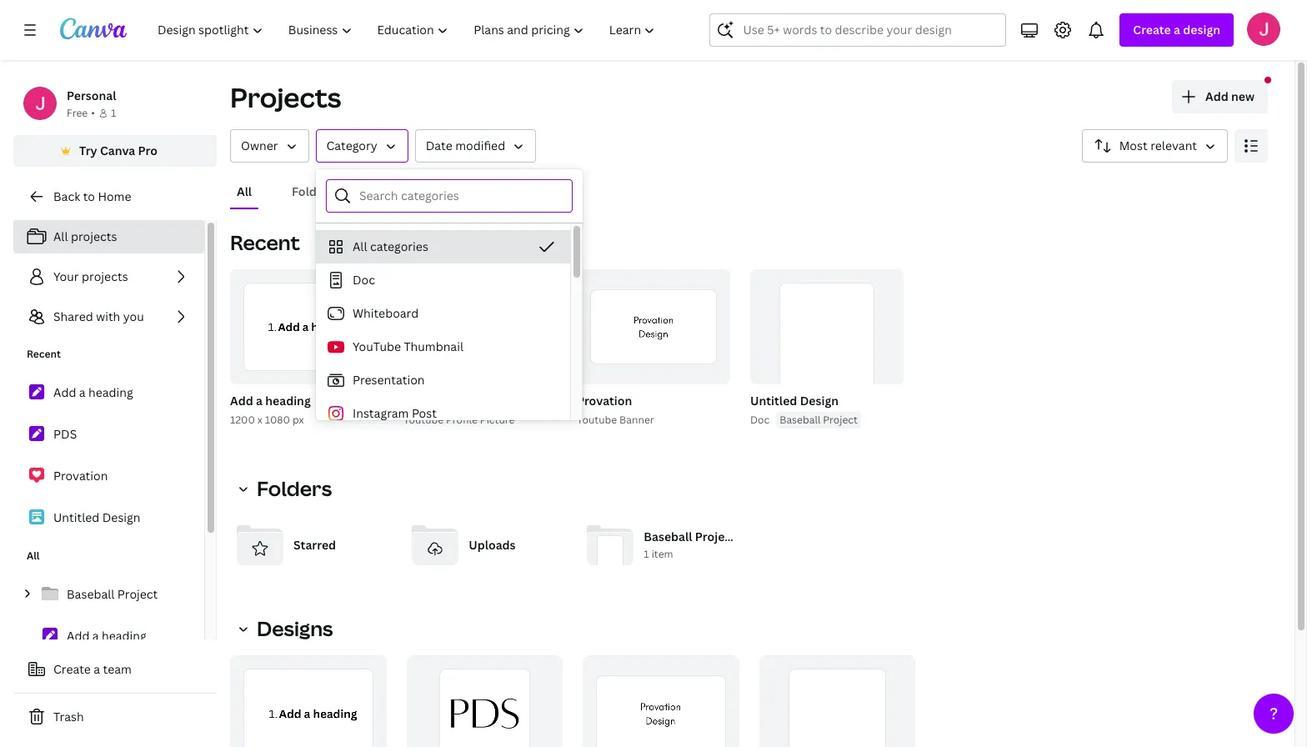 Task type: vqa. For each thing, say whether or not it's contained in the screenshot.
Project inside button
yes



Task type: locate. For each thing, give the bounding box(es) containing it.
1 horizontal spatial designs
[[374, 183, 419, 199]]

relevant
[[1151, 138, 1197, 153]]

post
[[412, 405, 437, 421]]

1 vertical spatial create
[[53, 661, 91, 677]]

1 horizontal spatial doc
[[750, 413, 770, 427]]

presentation option
[[316, 364, 570, 397]]

pds inside pds youtube profile picture
[[404, 393, 427, 409]]

free •
[[67, 106, 95, 120]]

doc up whiteboard
[[353, 272, 375, 288]]

•
[[91, 106, 95, 120]]

design
[[800, 393, 839, 409], [102, 509, 141, 525]]

2 horizontal spatial baseball
[[780, 413, 821, 427]]

pds
[[404, 393, 427, 409], [53, 426, 77, 442]]

create inside button
[[53, 661, 91, 677]]

1 vertical spatial project
[[695, 529, 736, 545]]

1 vertical spatial untitled
[[53, 509, 99, 525]]

youtube down pds button
[[404, 413, 444, 427]]

1 add a heading link from the top
[[13, 375, 204, 410]]

2 list from the top
[[13, 375, 204, 535]]

doc
[[353, 272, 375, 288], [750, 413, 770, 427]]

provation down pds link
[[53, 468, 108, 484]]

0 vertical spatial recent
[[230, 228, 300, 256]]

Date modified button
[[415, 129, 536, 163]]

add
[[1206, 88, 1229, 104], [53, 384, 76, 400], [230, 393, 253, 409], [67, 628, 90, 644]]

add a heading up pds link
[[53, 384, 133, 400]]

category
[[326, 138, 377, 153]]

untitled design down 'provation' link
[[53, 509, 141, 525]]

baseball inside button
[[780, 413, 821, 427]]

heading up pds link
[[88, 384, 133, 400]]

shared
[[53, 308, 93, 324]]

1 inside baseball project 1 item
[[644, 547, 649, 561]]

1 vertical spatial add a heading link
[[13, 619, 204, 654]]

add left new in the right of the page
[[1206, 88, 1229, 104]]

Search categories search field
[[359, 180, 562, 212]]

all inside list
[[53, 228, 68, 244]]

picture
[[480, 413, 515, 427]]

most relevant
[[1120, 138, 1197, 153]]

1 horizontal spatial baseball
[[644, 529, 692, 545]]

provation link
[[13, 459, 204, 494]]

add up the 1200
[[230, 393, 253, 409]]

date
[[426, 138, 452, 153]]

untitled up the "baseball project" button
[[750, 393, 797, 409]]

project
[[823, 413, 858, 427], [695, 529, 736, 545], [117, 586, 158, 602]]

instagram post option
[[316, 397, 570, 430]]

0 horizontal spatial 1
[[111, 106, 116, 120]]

james peterson image
[[1247, 13, 1281, 46]]

create left team
[[53, 661, 91, 677]]

new
[[1231, 88, 1255, 104]]

with
[[96, 308, 120, 324]]

all categories button
[[316, 230, 570, 263]]

list
[[13, 220, 204, 334], [13, 375, 204, 535], [13, 577, 204, 747]]

1 horizontal spatial design
[[800, 393, 839, 409]]

2 add a heading link from the top
[[13, 619, 204, 654]]

untitled inside "button"
[[750, 393, 797, 409]]

projects right the your
[[82, 268, 128, 284]]

baseball inside baseball project 1 item
[[644, 529, 692, 545]]

heading
[[88, 384, 133, 400], [265, 393, 311, 409], [102, 628, 147, 644]]

create left design
[[1133, 22, 1171, 38]]

create inside dropdown button
[[1133, 22, 1171, 38]]

recent down all button on the left top
[[230, 228, 300, 256]]

list box
[[316, 230, 570, 747]]

0 vertical spatial doc
[[353, 272, 375, 288]]

0 vertical spatial create
[[1133, 22, 1171, 38]]

a
[[1174, 22, 1181, 38], [79, 384, 86, 400], [256, 393, 263, 409], [92, 628, 99, 644], [94, 661, 100, 677]]

0 vertical spatial add a heading
[[53, 384, 133, 400]]

baseball project 1 item
[[644, 529, 736, 561]]

folders inside folders dropdown button
[[257, 474, 332, 502]]

heading up px at the bottom left of page
[[265, 393, 311, 409]]

1 vertical spatial folders
[[257, 474, 332, 502]]

0 horizontal spatial pds
[[53, 426, 77, 442]]

untitled
[[750, 393, 797, 409], [53, 509, 99, 525]]

1 horizontal spatial project
[[695, 529, 736, 545]]

0 horizontal spatial youtube
[[404, 413, 444, 427]]

projects down back to home
[[71, 228, 117, 244]]

pds inside pds link
[[53, 426, 77, 442]]

baseball project inside the "baseball project" button
[[780, 413, 858, 427]]

baseball project down untitled design "button"
[[780, 413, 858, 427]]

a for 2nd add a heading link from the bottom of the page
[[79, 384, 86, 400]]

0 horizontal spatial project
[[117, 586, 158, 602]]

0 horizontal spatial provation
[[53, 468, 108, 484]]

try canva pro button
[[13, 135, 217, 167]]

provation for provation
[[53, 468, 108, 484]]

project inside list
[[117, 586, 158, 602]]

to
[[83, 188, 95, 204]]

trash link
[[13, 700, 217, 734]]

provation for provation youtube banner
[[577, 393, 632, 409]]

designs
[[374, 183, 419, 199], [257, 614, 333, 642]]

presentation button
[[316, 364, 570, 397]]

baseball up create a team
[[67, 586, 115, 602]]

add a heading 1200 x 1080 px
[[230, 393, 311, 427]]

0 horizontal spatial doc
[[353, 272, 375, 288]]

design down 'provation' link
[[102, 509, 141, 525]]

2 vertical spatial project
[[117, 586, 158, 602]]

1 vertical spatial add a heading
[[67, 628, 147, 644]]

owner
[[241, 138, 278, 153]]

shared with you
[[53, 308, 144, 324]]

0 horizontal spatial untitled
[[53, 509, 99, 525]]

1 horizontal spatial untitled design
[[750, 393, 839, 409]]

add a heading link up pds link
[[13, 375, 204, 410]]

folders up starred link
[[257, 474, 332, 502]]

a inside button
[[94, 661, 100, 677]]

untitled design link
[[13, 500, 204, 535]]

0 vertical spatial pds
[[404, 393, 427, 409]]

1 vertical spatial projects
[[82, 268, 128, 284]]

all for all projects
[[53, 228, 68, 244]]

1 vertical spatial provation
[[53, 468, 108, 484]]

all categories
[[353, 238, 428, 254]]

1 right • in the left of the page
[[111, 106, 116, 120]]

0 vertical spatial list
[[13, 220, 204, 334]]

provation
[[577, 393, 632, 409], [53, 468, 108, 484]]

folders down category
[[292, 183, 334, 199]]

create a design
[[1133, 22, 1221, 38]]

add up create a team
[[67, 628, 90, 644]]

0 vertical spatial provation
[[577, 393, 632, 409]]

None search field
[[710, 13, 1007, 47]]

0 horizontal spatial baseball project
[[67, 586, 158, 602]]

2 youtube from the left
[[577, 413, 617, 427]]

0 vertical spatial project
[[823, 413, 858, 427]]

free
[[67, 106, 88, 120]]

2 horizontal spatial project
[[823, 413, 858, 427]]

heading up team
[[102, 628, 147, 644]]

youtube
[[404, 413, 444, 427], [577, 413, 617, 427]]

0 vertical spatial untitled design
[[750, 393, 839, 409]]

0 horizontal spatial baseball
[[67, 586, 115, 602]]

designs inside button
[[374, 183, 419, 199]]

0 vertical spatial projects
[[71, 228, 117, 244]]

1 horizontal spatial create
[[1133, 22, 1171, 38]]

create for create a team
[[53, 661, 91, 677]]

baseball project up team
[[67, 586, 158, 602]]

all for all categories
[[353, 238, 367, 254]]

all inside option
[[353, 238, 367, 254]]

all
[[237, 183, 252, 199], [53, 228, 68, 244], [353, 238, 367, 254], [27, 549, 40, 563]]

2 vertical spatial list
[[13, 577, 204, 747]]

1 horizontal spatial baseball project
[[780, 413, 858, 427]]

1 vertical spatial designs
[[257, 614, 333, 642]]

1 vertical spatial untitled design
[[53, 509, 141, 525]]

0 vertical spatial folders
[[292, 183, 334, 199]]

pds for pds youtube profile picture
[[404, 393, 427, 409]]

baseball up item
[[644, 529, 692, 545]]

0 vertical spatial baseball project
[[780, 413, 858, 427]]

all for all button on the left top
[[237, 183, 252, 199]]

1 horizontal spatial provation
[[577, 393, 632, 409]]

designs inside dropdown button
[[257, 614, 333, 642]]

doc down untitled design "button"
[[750, 413, 770, 427]]

youtube inside provation youtube banner
[[577, 413, 617, 427]]

banner
[[620, 413, 654, 427]]

provation up banner
[[577, 393, 632, 409]]

1 vertical spatial baseball
[[644, 529, 692, 545]]

untitled down 'provation' link
[[53, 509, 99, 525]]

recent down shared
[[27, 347, 61, 361]]

0 vertical spatial add a heading link
[[13, 375, 204, 410]]

1 vertical spatial design
[[102, 509, 141, 525]]

add inside add new 'dropdown button'
[[1206, 88, 1229, 104]]

untitled inside list
[[53, 509, 99, 525]]

0 horizontal spatial designs
[[257, 614, 333, 642]]

0 vertical spatial baseball
[[780, 413, 821, 427]]

all projects
[[53, 228, 117, 244]]

0 horizontal spatial design
[[102, 509, 141, 525]]

recent
[[230, 228, 300, 256], [27, 347, 61, 361]]

whiteboard
[[353, 305, 419, 321]]

provation youtube banner
[[577, 393, 654, 427]]

untitled design up the "baseball project" button
[[750, 393, 839, 409]]

1 list from the top
[[13, 220, 204, 334]]

0 vertical spatial design
[[800, 393, 839, 409]]

all categories option
[[316, 230, 570, 263]]

add a heading link up team
[[13, 619, 204, 654]]

youtube down provation button
[[577, 413, 617, 427]]

Sort by button
[[1082, 129, 1228, 163]]

3 list from the top
[[13, 577, 204, 747]]

baseball project
[[780, 413, 858, 427], [67, 586, 158, 602]]

add a heading link
[[13, 375, 204, 410], [13, 619, 204, 654]]

1 vertical spatial recent
[[27, 347, 61, 361]]

heading for 2nd add a heading link from the bottom of the page
[[88, 384, 133, 400]]

baseball
[[780, 413, 821, 427], [644, 529, 692, 545], [67, 586, 115, 602]]

youtube thumbnail button
[[316, 330, 570, 364]]

1 vertical spatial pds
[[53, 426, 77, 442]]

a left design
[[1174, 22, 1181, 38]]

1 horizontal spatial youtube
[[577, 413, 617, 427]]

youtube thumbnail option
[[316, 330, 570, 364]]

a left team
[[94, 661, 100, 677]]

1 left item
[[644, 547, 649, 561]]

provation inside provation youtube banner
[[577, 393, 632, 409]]

list box containing all categories
[[316, 230, 570, 747]]

projects for all projects
[[71, 228, 117, 244]]

designs button
[[368, 176, 425, 208]]

1 horizontal spatial untitled
[[750, 393, 797, 409]]

1 horizontal spatial recent
[[230, 228, 300, 256]]

1 vertical spatial list
[[13, 375, 204, 535]]

1 vertical spatial 1
[[644, 547, 649, 561]]

a up create a team
[[92, 628, 99, 644]]

0 horizontal spatial create
[[53, 661, 91, 677]]

create
[[1133, 22, 1171, 38], [53, 661, 91, 677]]

item
[[652, 547, 673, 561]]

0 vertical spatial untitled
[[750, 393, 797, 409]]

add a heading for 2nd add a heading link from the bottom of the page
[[53, 384, 133, 400]]

youtube inside pds youtube profile picture
[[404, 413, 444, 427]]

1 vertical spatial baseball project
[[67, 586, 158, 602]]

a for create a team button
[[94, 661, 100, 677]]

1 horizontal spatial 1
[[644, 547, 649, 561]]

add new button
[[1172, 80, 1268, 113]]

1 youtube from the left
[[404, 413, 444, 427]]

back
[[53, 188, 80, 204]]

shared with you link
[[13, 300, 204, 334]]

add a heading up create a team button
[[67, 628, 147, 644]]

design up the "baseball project" button
[[800, 393, 839, 409]]

baseball down untitled design "button"
[[780, 413, 821, 427]]

whiteboard button
[[316, 297, 570, 330]]

1 vertical spatial doc
[[750, 413, 770, 427]]

a up x at the left bottom of page
[[256, 393, 263, 409]]

1 horizontal spatial pds
[[404, 393, 427, 409]]

list containing all projects
[[13, 220, 204, 334]]

0 vertical spatial designs
[[374, 183, 419, 199]]

a up pds link
[[79, 384, 86, 400]]

add a heading
[[53, 384, 133, 400], [67, 628, 147, 644]]



Task type: describe. For each thing, give the bounding box(es) containing it.
doc button
[[316, 263, 570, 297]]

your projects
[[53, 268, 128, 284]]

Category button
[[316, 129, 408, 163]]

a for 1st add a heading link from the bottom
[[92, 628, 99, 644]]

uploads
[[469, 537, 516, 553]]

0 vertical spatial 1
[[111, 106, 116, 120]]

x
[[257, 413, 262, 427]]

all button
[[230, 176, 259, 208]]

list containing baseball project
[[13, 577, 204, 747]]

list containing add a heading
[[13, 375, 204, 535]]

design inside "button"
[[800, 393, 839, 409]]

project inside baseball project 1 item
[[695, 529, 736, 545]]

pds button
[[404, 391, 427, 412]]

2 vertical spatial baseball
[[67, 586, 115, 602]]

Search search field
[[743, 14, 973, 46]]

Owner button
[[230, 129, 309, 163]]

try
[[79, 143, 97, 158]]

px
[[293, 413, 304, 427]]

you
[[123, 308, 144, 324]]

0 horizontal spatial untitled design
[[53, 509, 141, 525]]

pds link
[[13, 417, 204, 452]]

uploads link
[[405, 515, 567, 575]]

canva
[[100, 143, 135, 158]]

heading for 1st add a heading link from the bottom
[[102, 628, 147, 644]]

baseball project link
[[13, 577, 204, 612]]

1080
[[265, 413, 290, 427]]

modified
[[455, 138, 505, 153]]

your
[[53, 268, 79, 284]]

create for create a design
[[1133, 22, 1171, 38]]

categories
[[370, 238, 428, 254]]

doc inside 'button'
[[353, 272, 375, 288]]

starred link
[[230, 515, 392, 575]]

pro
[[138, 143, 158, 158]]

whiteboard option
[[316, 297, 570, 330]]

instagram post button
[[316, 397, 570, 430]]

untitled design button
[[750, 391, 839, 412]]

a inside add a heading 1200 x 1080 px
[[256, 393, 263, 409]]

add new
[[1206, 88, 1255, 104]]

a inside dropdown button
[[1174, 22, 1181, 38]]

create a design button
[[1120, 13, 1234, 47]]

team
[[103, 661, 132, 677]]

projects
[[230, 79, 341, 115]]

pds for pds
[[53, 426, 77, 442]]

top level navigation element
[[147, 13, 670, 47]]

youtube for provation
[[577, 413, 617, 427]]

youtube for pds
[[404, 413, 444, 427]]

youtube
[[353, 339, 401, 354]]

1200
[[230, 413, 255, 427]]

baseball project button
[[776, 412, 861, 429]]

date modified
[[426, 138, 505, 153]]

starred
[[293, 537, 336, 553]]

provation button
[[577, 391, 632, 412]]

instagram post
[[353, 405, 437, 421]]

all projects link
[[13, 220, 204, 253]]

projects for your projects
[[82, 268, 128, 284]]

instagram
[[353, 405, 409, 421]]

youtube thumbnail
[[353, 339, 464, 354]]

back to home
[[53, 188, 131, 204]]

home
[[98, 188, 131, 204]]

heading inside add a heading 1200 x 1080 px
[[265, 393, 311, 409]]

add a heading for 1st add a heading link from the bottom
[[67, 628, 147, 644]]

add up pds link
[[53, 384, 76, 400]]

pds youtube profile picture
[[404, 393, 515, 427]]

folders button
[[285, 176, 341, 208]]

trash
[[53, 709, 84, 725]]

folders inside folders button
[[292, 183, 334, 199]]

designs button
[[230, 612, 343, 645]]

thumbnail
[[404, 339, 464, 354]]

back to home link
[[13, 180, 217, 213]]

your projects link
[[13, 260, 204, 293]]

baseball project inside baseball project link
[[67, 586, 158, 602]]

profile
[[446, 413, 478, 427]]

create a team button
[[13, 653, 217, 686]]

personal
[[67, 88, 116, 103]]

0 horizontal spatial recent
[[27, 347, 61, 361]]

project inside button
[[823, 413, 858, 427]]

add a heading button
[[230, 391, 311, 412]]

create a team
[[53, 661, 132, 677]]

add inside add a heading 1200 x 1080 px
[[230, 393, 253, 409]]

doc option
[[316, 263, 570, 297]]

try canva pro
[[79, 143, 158, 158]]

most
[[1120, 138, 1148, 153]]

folders button
[[230, 472, 342, 505]]

design
[[1183, 22, 1221, 38]]

presentation
[[353, 372, 425, 388]]



